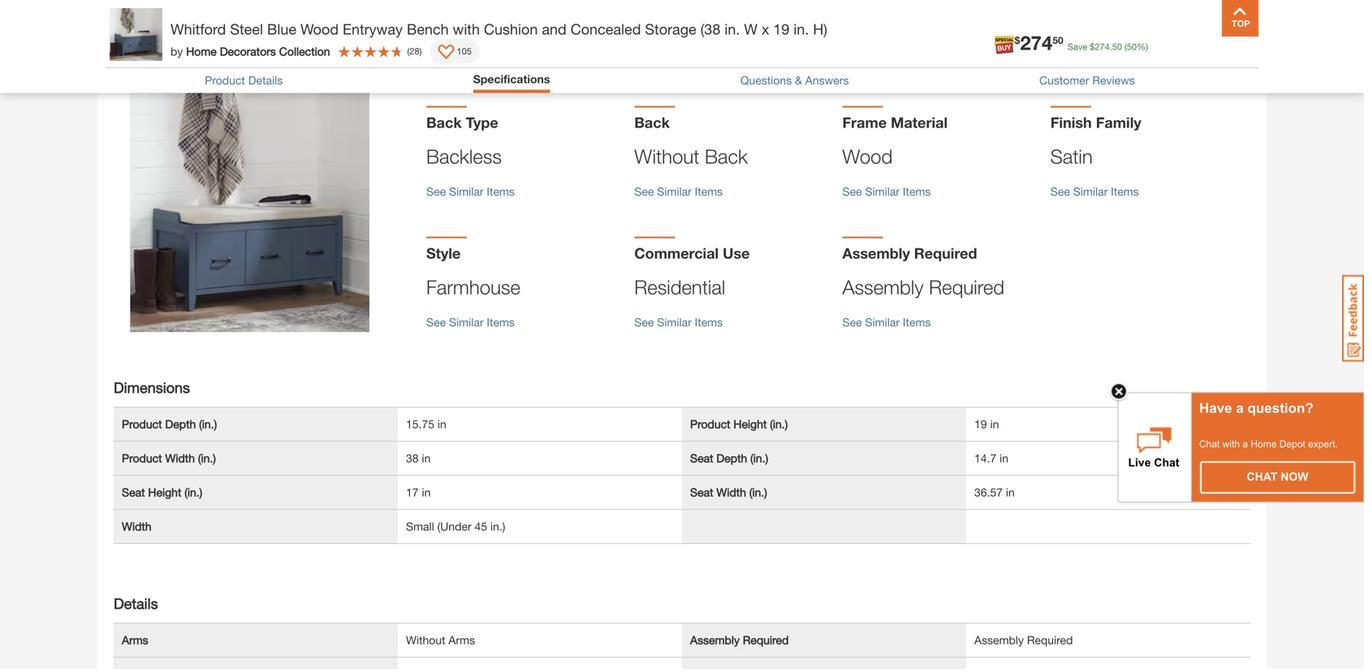 Task type: vqa. For each thing, say whether or not it's contained in the screenshot.
"15.75" to the right
yes



Task type: describe. For each thing, give the bounding box(es) containing it.
answers
[[805, 74, 849, 87]]

finish family
[[1051, 114, 1142, 131]]

finish
[[1051, 114, 1092, 131]]

concealed
[[571, 20, 641, 38]]

(in.) for seat height (in.)
[[185, 485, 202, 499]]

( 28 )
[[407, 46, 422, 56]]

residential
[[634, 276, 725, 298]]

commercial use
[[634, 244, 750, 262]]

0 horizontal spatial wood
[[300, 20, 339, 38]]

1 horizontal spatial details
[[248, 74, 283, 87]]

see similar items for wood
[[843, 185, 931, 198]]

question?
[[1248, 400, 1314, 416]]

style
[[426, 244, 461, 262]]

seat for seat width (in.)
[[690, 485, 713, 499]]

product for product details
[[205, 74, 245, 87]]

save
[[1068, 41, 1088, 52]]

in for 15.75 in
[[438, 417, 446, 431]]

bench
[[407, 20, 449, 38]]

small (under 45 in.)
[[406, 520, 505, 533]]

height for seat
[[148, 485, 181, 499]]

14.7 in
[[975, 451, 1009, 465]]

product details
[[205, 74, 283, 87]]

(in.) for seat width (in.)
[[749, 485, 767, 499]]

and
[[542, 20, 567, 38]]

by
[[171, 44, 183, 58]]

in.)
[[490, 520, 505, 533]]

see for wood
[[843, 185, 862, 198]]

36.57
[[975, 485, 1003, 499]]

product height (in.)
[[690, 417, 788, 431]]

depot
[[1280, 439, 1306, 449]]

similar for assembly required
[[865, 315, 900, 329]]

without for without arms
[[406, 633, 445, 647]]

15.75 inside the specifications dimensions: h 19 in , w 38 in , d 15.75 in
[[269, 50, 298, 63]]

chat now
[[1247, 471, 1309, 483]]

see for assembly required
[[843, 315, 862, 329]]

without for without back
[[634, 145, 700, 168]]

product depth (in.)
[[122, 417, 217, 431]]

top button
[[1222, 0, 1259, 37]]

save $ 274 . 50 ( 50 %)
[[1068, 41, 1148, 52]]

chat now link
[[1201, 462, 1355, 493]]

(in.) for seat depth (in.)
[[751, 451, 768, 465]]

&
[[795, 74, 802, 87]]

dimensions:
[[106, 50, 168, 63]]

in for 36.57 in
[[1006, 485, 1015, 499]]

commercial
[[634, 244, 719, 262]]

product for product depth (in.)
[[122, 417, 162, 431]]

2 , from the left
[[252, 50, 255, 63]]

frame
[[843, 114, 887, 131]]

0 horizontal spatial width
[[122, 520, 152, 533]]

2 vertical spatial 19
[[975, 417, 987, 431]]

see similar items for satin
[[1051, 185, 1139, 198]]

see similar items for residential
[[634, 315, 723, 329]]

items for wood
[[903, 185, 931, 198]]

2 horizontal spatial back
[[705, 145, 748, 168]]

back type
[[426, 114, 498, 131]]

customer
[[1039, 74, 1089, 87]]

1 vertical spatial home
[[1251, 439, 1277, 449]]

see similar items for without back
[[634, 185, 723, 198]]

1 vertical spatial 15.75
[[406, 417, 434, 431]]

105 button
[[430, 39, 480, 63]]

0 horizontal spatial home
[[186, 44, 217, 58]]

)
[[420, 46, 422, 56]]

product for product width (in.)
[[122, 451, 162, 465]]

w inside the specifications dimensions: h 19 in , w 38 in , d 15.75 in
[[214, 50, 224, 63]]

(under
[[437, 520, 472, 533]]

50 inside $ 274 50
[[1053, 35, 1064, 46]]

28
[[410, 46, 420, 56]]

material
[[891, 114, 948, 131]]

seat for seat height (in.)
[[122, 485, 145, 499]]

in for 38 in
[[422, 451, 431, 465]]

0 horizontal spatial (
[[407, 46, 410, 56]]

have a question?
[[1199, 400, 1314, 416]]

back for back
[[634, 114, 670, 131]]

similar for backless
[[449, 185, 484, 198]]

chat
[[1199, 439, 1220, 449]]

1 vertical spatial wood
[[843, 145, 893, 168]]

in for 19 in
[[990, 417, 999, 431]]

satin
[[1051, 145, 1093, 168]]

1 vertical spatial a
[[1243, 439, 1248, 449]]

specifications for specifications dimensions: h 19 in , w 38 in , d 15.75 in
[[106, 24, 204, 42]]

see for backless
[[426, 185, 446, 198]]

$ 274 50
[[1015, 31, 1064, 54]]

without back
[[634, 145, 748, 168]]

height for product
[[734, 417, 767, 431]]

1 horizontal spatial with
[[1223, 439, 1240, 449]]

17 in
[[406, 485, 431, 499]]

in for 17 in
[[422, 485, 431, 499]]

farmhouse
[[426, 276, 521, 298]]

36.57 in
[[975, 485, 1015, 499]]

items for backless
[[487, 185, 515, 198]]

width for seat
[[717, 485, 746, 499]]

product image
[[130, 92, 370, 332]]

h
[[171, 50, 179, 63]]

specifications dimensions: h 19 in , w 38 in , d 15.75 in
[[106, 24, 310, 63]]

specifications for specifications
[[473, 72, 550, 86]]

45
[[475, 520, 487, 533]]

similar for satin
[[1073, 185, 1108, 198]]

15.75 in
[[406, 417, 446, 431]]

customer reviews
[[1039, 74, 1135, 87]]

seat width (in.)
[[690, 485, 767, 499]]

items for assembly required
[[903, 315, 931, 329]]

reviews
[[1093, 74, 1135, 87]]

seat height (in.)
[[122, 485, 202, 499]]

(38
[[701, 20, 721, 38]]

0 horizontal spatial details
[[114, 595, 158, 612]]

1 , from the left
[[207, 50, 210, 63]]

19 inside the specifications dimensions: h 19 in , w 38 in , d 15.75 in
[[183, 50, 195, 63]]

seat depth (in.)
[[690, 451, 768, 465]]

decorators
[[220, 44, 276, 58]]

see similar items for assembly required
[[843, 315, 931, 329]]



Task type: locate. For each thing, give the bounding box(es) containing it.
specifications button down cushion
[[473, 72, 550, 86]]

width for product
[[165, 451, 195, 465]]

home left depot
[[1251, 439, 1277, 449]]

in. right (38
[[725, 20, 740, 38]]

%)
[[1137, 41, 1148, 52]]

family
[[1096, 114, 1142, 131]]

h)
[[813, 20, 828, 38]]

(in.)
[[199, 417, 217, 431], [770, 417, 788, 431], [198, 451, 216, 465], [751, 451, 768, 465], [185, 485, 202, 499], [749, 485, 767, 499]]

backless
[[426, 145, 502, 168]]

0 horizontal spatial back
[[426, 114, 462, 131]]

50
[[1053, 35, 1064, 46], [1112, 41, 1122, 52], [1127, 41, 1137, 52]]

2 horizontal spatial 19
[[975, 417, 987, 431]]

expert.
[[1308, 439, 1338, 449]]

see for residential
[[634, 315, 654, 329]]

items for satin
[[1111, 185, 1139, 198]]

a right chat
[[1243, 439, 1248, 449]]

similar
[[449, 185, 484, 198], [657, 185, 692, 198], [865, 185, 900, 198], [1073, 185, 1108, 198], [449, 315, 484, 329], [657, 315, 692, 329], [865, 315, 900, 329]]

without
[[634, 145, 700, 168], [406, 633, 445, 647]]

specifications up by
[[106, 24, 204, 42]]

product width (in.)
[[122, 451, 216, 465]]

without arms
[[406, 633, 475, 647]]

type
[[466, 114, 498, 131]]

a right have
[[1236, 400, 1244, 416]]

have
[[1199, 400, 1232, 416]]

whitford
[[171, 20, 226, 38]]

similar for residential
[[657, 315, 692, 329]]

see
[[426, 185, 446, 198], [634, 185, 654, 198], [843, 185, 862, 198], [1051, 185, 1070, 198], [426, 315, 446, 329], [634, 315, 654, 329], [843, 315, 862, 329]]

seat down product width (in.)
[[122, 485, 145, 499]]

1 horizontal spatial home
[[1251, 439, 1277, 449]]

1 horizontal spatial $
[[1090, 41, 1095, 52]]

x
[[762, 20, 769, 38]]

50 left %)
[[1112, 41, 1122, 52]]

1 vertical spatial specifications
[[473, 72, 550, 86]]

seat for seat depth (in.)
[[690, 451, 713, 465]]

0 horizontal spatial arms
[[122, 633, 148, 647]]

19 up the 14.7
[[975, 417, 987, 431]]

home down whitford
[[186, 44, 217, 58]]

1 arms from the left
[[122, 633, 148, 647]]

( right '.'
[[1125, 41, 1127, 52]]

depth
[[165, 417, 196, 431], [717, 451, 747, 465]]

see for farmhouse
[[426, 315, 446, 329]]

(in.) for product depth (in.)
[[199, 417, 217, 431]]

( left )
[[407, 46, 410, 56]]

1 vertical spatial 38
[[406, 451, 419, 465]]

blue
[[267, 20, 296, 38]]

, left d
[[252, 50, 255, 63]]

chat
[[1247, 471, 1278, 483]]

see similar items for backless
[[426, 185, 515, 198]]

0 horizontal spatial 15.75
[[269, 50, 298, 63]]

steel
[[230, 20, 263, 38]]

product down dimensions
[[122, 417, 162, 431]]

2 vertical spatial width
[[122, 520, 152, 533]]

feedback link image
[[1342, 274, 1364, 362]]

0 vertical spatial with
[[453, 20, 480, 38]]

0 vertical spatial wood
[[300, 20, 339, 38]]

height down product width (in.)
[[148, 485, 181, 499]]

38 in
[[406, 451, 431, 465]]

0 horizontal spatial 38
[[227, 50, 240, 63]]

seat down seat depth (in.)
[[690, 485, 713, 499]]

product image image
[[110, 8, 162, 61]]

(in.) for product height (in.)
[[770, 417, 788, 431]]

15.75 up 38 in
[[406, 417, 434, 431]]

0 vertical spatial without
[[634, 145, 700, 168]]

seat
[[690, 451, 713, 465], [122, 485, 145, 499], [690, 485, 713, 499]]

0 vertical spatial 15.75
[[269, 50, 298, 63]]

1 horizontal spatial in.
[[794, 20, 809, 38]]

0 vertical spatial home
[[186, 44, 217, 58]]

specifications button up 'type'
[[473, 72, 550, 89]]

1 horizontal spatial width
[[165, 451, 195, 465]]

by home decorators collection
[[171, 44, 330, 58]]

now
[[1281, 471, 1309, 483]]

50 left save
[[1053, 35, 1064, 46]]

questions
[[741, 74, 792, 87]]

frame material
[[843, 114, 948, 131]]

entryway
[[343, 20, 403, 38]]

0 vertical spatial 38
[[227, 50, 240, 63]]

seat up seat width (in.) at right bottom
[[690, 451, 713, 465]]

details
[[248, 74, 283, 87], [114, 595, 158, 612]]

1 vertical spatial details
[[114, 595, 158, 612]]

,
[[207, 50, 210, 63], [252, 50, 255, 63]]

19 in
[[975, 417, 999, 431]]

14.7
[[975, 451, 997, 465]]

0 horizontal spatial specifications
[[106, 24, 204, 42]]

with up 105
[[453, 20, 480, 38]]

1 horizontal spatial 38
[[406, 451, 419, 465]]

1 horizontal spatial ,
[[252, 50, 255, 63]]

274
[[1020, 31, 1053, 54], [1095, 41, 1110, 52]]

product up seat depth (in.)
[[690, 417, 731, 431]]

assembly
[[843, 244, 910, 262], [843, 276, 924, 298], [690, 633, 740, 647], [975, 633, 1024, 647]]

38
[[227, 50, 240, 63], [406, 451, 419, 465]]

0 horizontal spatial in.
[[725, 20, 740, 38]]

wood down frame
[[843, 145, 893, 168]]

home
[[186, 44, 217, 58], [1251, 439, 1277, 449]]

274 right save
[[1095, 41, 1110, 52]]

1 horizontal spatial 19
[[773, 20, 790, 38]]

collection
[[279, 44, 330, 58]]

back
[[426, 114, 462, 131], [634, 114, 670, 131], [705, 145, 748, 168]]

1 horizontal spatial arms
[[449, 633, 475, 647]]

19 right h
[[183, 50, 195, 63]]

274 left save
[[1020, 31, 1053, 54]]

0 horizontal spatial depth
[[165, 417, 196, 431]]

1 horizontal spatial w
[[744, 20, 758, 38]]

1 in. from the left
[[725, 20, 740, 38]]

105
[[457, 46, 472, 56]]

see for without back
[[634, 185, 654, 198]]

in. left h)
[[794, 20, 809, 38]]

17
[[406, 485, 419, 499]]

similar for wood
[[865, 185, 900, 198]]

customer reviews button
[[1039, 74, 1135, 87], [1039, 74, 1135, 87]]

0 vertical spatial width
[[165, 451, 195, 465]]

1 horizontal spatial wood
[[843, 145, 893, 168]]

1 horizontal spatial specifications
[[473, 72, 550, 86]]

width down product depth (in.)
[[165, 451, 195, 465]]

cushion
[[484, 20, 538, 38]]

items
[[487, 185, 515, 198], [695, 185, 723, 198], [903, 185, 931, 198], [1111, 185, 1139, 198], [487, 315, 515, 329], [695, 315, 723, 329], [903, 315, 931, 329]]

product up the 'seat height (in.)'
[[122, 451, 162, 465]]

0 vertical spatial details
[[248, 74, 283, 87]]

in for 14.7 in
[[1000, 451, 1009, 465]]

wood up collection
[[300, 20, 339, 38]]

0 vertical spatial depth
[[165, 417, 196, 431]]

$
[[1015, 35, 1020, 46], [1090, 41, 1095, 52]]

, down whitford
[[207, 50, 210, 63]]

1 horizontal spatial back
[[634, 114, 670, 131]]

see similar items
[[426, 185, 515, 198], [634, 185, 723, 198], [843, 185, 931, 198], [1051, 185, 1139, 198], [426, 315, 515, 329], [634, 315, 723, 329], [843, 315, 931, 329]]

dimensions
[[114, 379, 190, 396]]

1 vertical spatial without
[[406, 633, 445, 647]]

15.75
[[269, 50, 298, 63], [406, 417, 434, 431]]

depth for seat
[[717, 451, 747, 465]]

1 vertical spatial with
[[1223, 439, 1240, 449]]

see for satin
[[1051, 185, 1070, 198]]

0 vertical spatial w
[[744, 20, 758, 38]]

display image
[[438, 45, 454, 61]]

depth up seat width (in.) at right bottom
[[717, 451, 747, 465]]

product down 'decorators'
[[205, 74, 245, 87]]

assembly required
[[843, 244, 977, 262], [843, 276, 1005, 298], [690, 633, 789, 647], [975, 633, 1073, 647]]

small
[[406, 520, 434, 533]]

with right chat
[[1223, 439, 1240, 449]]

19
[[773, 20, 790, 38], [183, 50, 195, 63], [975, 417, 987, 431]]

width down seat depth (in.)
[[717, 485, 746, 499]]

in
[[198, 50, 207, 63], [243, 50, 252, 63], [301, 50, 310, 63], [438, 417, 446, 431], [990, 417, 999, 431], [422, 451, 431, 465], [1000, 451, 1009, 465], [422, 485, 431, 499], [1006, 485, 1015, 499]]

depth for product
[[165, 417, 196, 431]]

1 vertical spatial 19
[[183, 50, 195, 63]]

$ right save
[[1090, 41, 1095, 52]]

1 horizontal spatial (
[[1125, 41, 1127, 52]]

1 vertical spatial depth
[[717, 451, 747, 465]]

use
[[723, 244, 750, 262]]

whitford steel blue wood entryway bench with cushion and concealed storage (38 in. w x 19 in. h)
[[171, 20, 828, 38]]

specifications down cushion
[[473, 72, 550, 86]]

product for product height (in.)
[[690, 417, 731, 431]]

items for farmhouse
[[487, 315, 515, 329]]

38 inside the specifications dimensions: h 19 in , w 38 in , d 15.75 in
[[227, 50, 240, 63]]

0 horizontal spatial w
[[214, 50, 224, 63]]

height up seat depth (in.)
[[734, 417, 767, 431]]

similar for without back
[[657, 185, 692, 198]]

items for residential
[[695, 315, 723, 329]]

chat with a home depot expert.
[[1199, 439, 1338, 449]]

back for back type
[[426, 114, 462, 131]]

w down whitford
[[214, 50, 224, 63]]

(
[[1125, 41, 1127, 52], [407, 46, 410, 56]]

d
[[258, 50, 266, 63]]

see similar items for farmhouse
[[426, 315, 515, 329]]

1 vertical spatial w
[[214, 50, 224, 63]]

2 in. from the left
[[794, 20, 809, 38]]

arms
[[122, 633, 148, 647], [449, 633, 475, 647]]

0 vertical spatial a
[[1236, 400, 1244, 416]]

1 vertical spatial width
[[717, 485, 746, 499]]

a
[[1236, 400, 1244, 416], [1243, 439, 1248, 449]]

product
[[205, 74, 245, 87], [122, 417, 162, 431], [690, 417, 731, 431], [122, 451, 162, 465]]

0 horizontal spatial ,
[[207, 50, 210, 63]]

1 horizontal spatial 15.75
[[406, 417, 434, 431]]

1 horizontal spatial height
[[734, 417, 767, 431]]

2 horizontal spatial width
[[717, 485, 746, 499]]

0 horizontal spatial height
[[148, 485, 181, 499]]

specifications button
[[473, 72, 550, 89], [473, 72, 550, 86]]

38 up product details
[[227, 50, 240, 63]]

1 horizontal spatial depth
[[717, 451, 747, 465]]

0 vertical spatial specifications
[[106, 24, 204, 42]]

0 horizontal spatial $
[[1015, 35, 1020, 46]]

2 arms from the left
[[449, 633, 475, 647]]

1 horizontal spatial 50
[[1112, 41, 1122, 52]]

w left the x
[[744, 20, 758, 38]]

.
[[1110, 41, 1112, 52]]

questions & answers
[[741, 74, 849, 87]]

38 up 17
[[406, 451, 419, 465]]

1 horizontal spatial 274
[[1095, 41, 1110, 52]]

0 horizontal spatial with
[[453, 20, 480, 38]]

2 horizontal spatial 50
[[1127, 41, 1137, 52]]

0 horizontal spatial 50
[[1053, 35, 1064, 46]]

$ inside $ 274 50
[[1015, 35, 1020, 46]]

wood
[[300, 20, 339, 38], [843, 145, 893, 168]]

0 horizontal spatial 19
[[183, 50, 195, 63]]

similar for farmhouse
[[449, 315, 484, 329]]

width
[[165, 451, 195, 465], [717, 485, 746, 499], [122, 520, 152, 533]]

0 vertical spatial height
[[734, 417, 767, 431]]

specifications inside the specifications dimensions: h 19 in , w 38 in , d 15.75 in
[[106, 24, 204, 42]]

1 vertical spatial height
[[148, 485, 181, 499]]

15.75 right d
[[269, 50, 298, 63]]

0 horizontal spatial without
[[406, 633, 445, 647]]

0 horizontal spatial 274
[[1020, 31, 1053, 54]]

(in.) for product width (in.)
[[198, 451, 216, 465]]

1 horizontal spatial without
[[634, 145, 700, 168]]

width down the 'seat height (in.)'
[[122, 520, 152, 533]]

depth up product width (in.)
[[165, 417, 196, 431]]

$ left save
[[1015, 35, 1020, 46]]

50 right '.'
[[1127, 41, 1137, 52]]

19 right the x
[[773, 20, 790, 38]]

0 vertical spatial 19
[[773, 20, 790, 38]]

items for without back
[[695, 185, 723, 198]]

storage
[[645, 20, 697, 38]]



